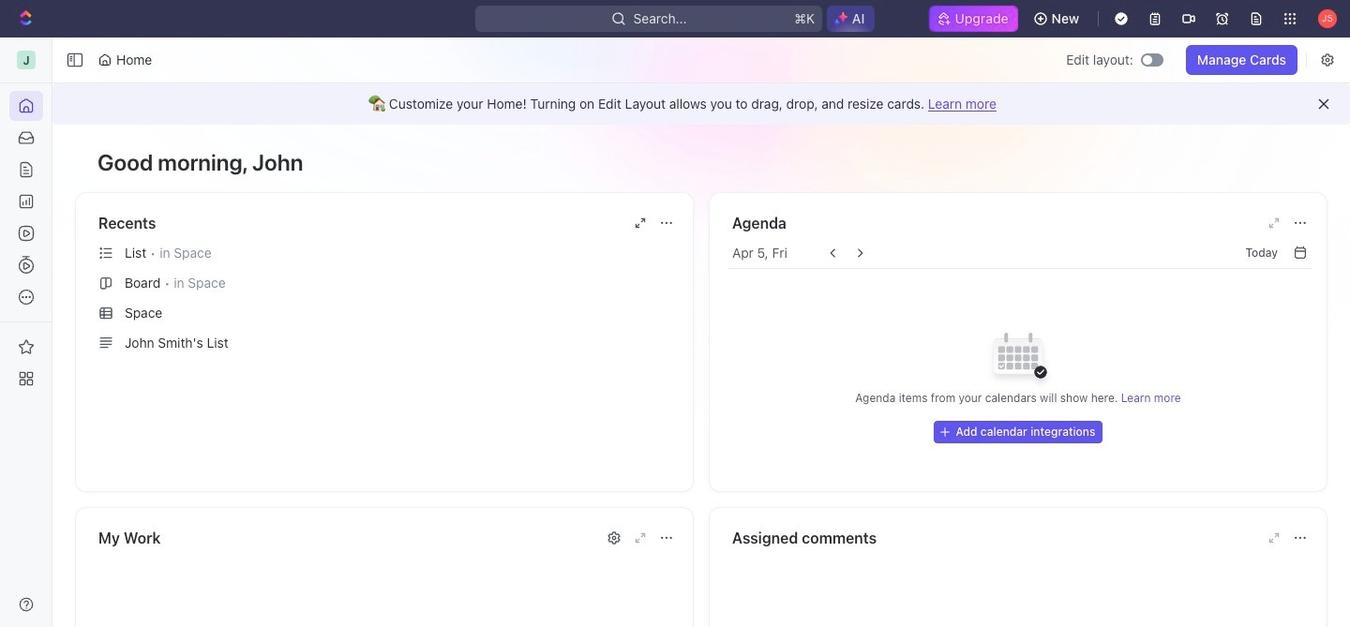 Task type: locate. For each thing, give the bounding box(es) containing it.
john smith's workspace, , element
[[17, 51, 36, 69]]

alert
[[53, 83, 1350, 125]]



Task type: describe. For each thing, give the bounding box(es) containing it.
sidebar navigation
[[0, 38, 56, 627]]



Task type: vqa. For each thing, say whether or not it's contained in the screenshot.
calendar
no



